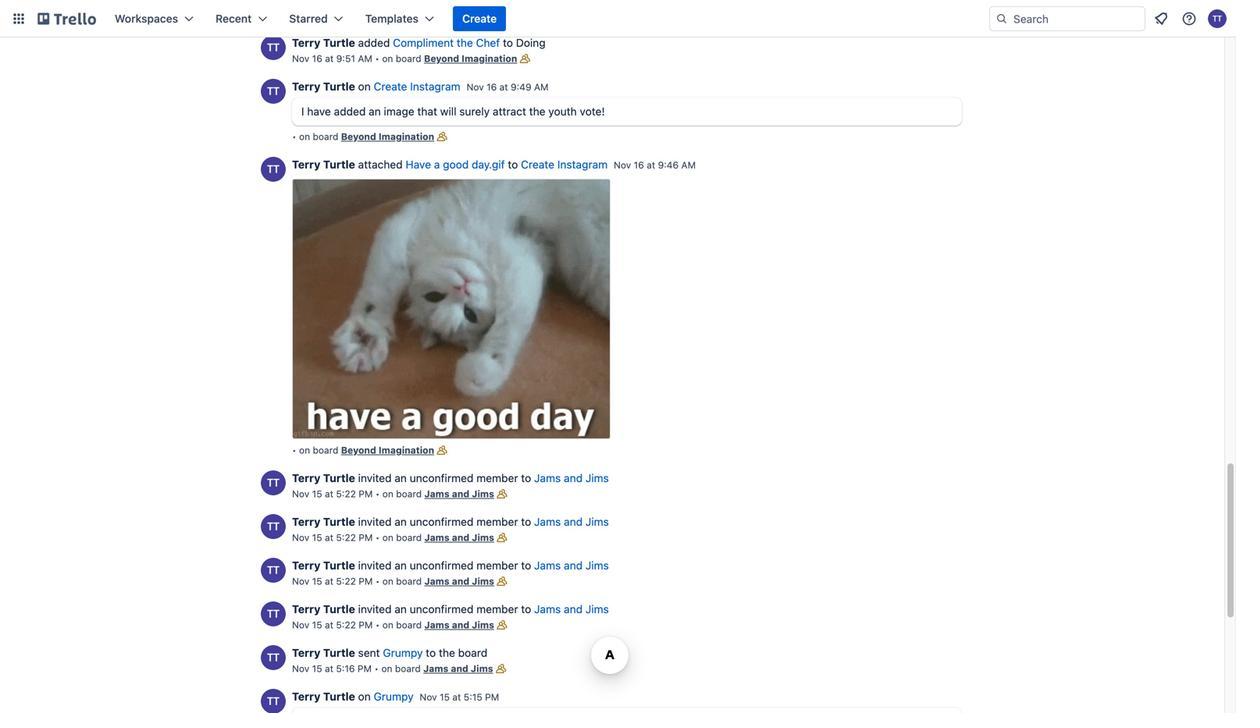 Task type: describe. For each thing, give the bounding box(es) containing it.
2 invited from the top
[[358, 516, 392, 529]]

have
[[406, 158, 431, 171]]

beyond for have a good day.gif
[[341, 445, 376, 456]]

primary element
[[0, 0, 1236, 37]]

4 turtle from the top
[[323, 472, 355, 485]]

0 vertical spatial create instagram link
[[374, 80, 460, 93]]

imagination for have a good day.gif
[[379, 445, 434, 456]]

nov 16 at 9:51 am • on board beyond imagination
[[292, 53, 517, 64]]

at inside 'terry turtle attached have a good day.gif to create instagram nov 16 at 9:46 am'
[[647, 160, 655, 171]]

templates button
[[356, 6, 444, 31]]

2 vertical spatial create
[[521, 158, 554, 171]]

15 inside the terry turtle on grumpy nov 15 at 5:15 pm
[[440, 692, 450, 703]]

6 turtle from the top
[[323, 559, 355, 572]]

nov inside 'terry turtle attached have a good day.gif to create instagram nov 16 at 9:46 am'
[[614, 160, 631, 171]]

1 vertical spatial create
[[374, 80, 407, 93]]

2 5:22 from the top
[[336, 532, 356, 543]]

search image
[[996, 12, 1008, 25]]

added for have
[[334, 105, 366, 118]]

at inside terry turtle on create instagram nov 16 at 9:49 am
[[499, 81, 508, 92]]

2 terry turtle (terryturtle) image from the top
[[261, 558, 286, 583]]

starred button
[[280, 6, 353, 31]]

beyond imagination link for have a good day.gif
[[341, 445, 434, 456]]

0 horizontal spatial am
[[358, 53, 372, 64]]

1 terry turtle (terryturtle) image from the top
[[261, 471, 286, 496]]

am inside terry turtle on create instagram nov 16 at 9:49 am
[[534, 81, 549, 92]]

i have added an image that will surely attract the youth vote!
[[301, 105, 605, 118]]

8 turtle from the top
[[323, 647, 355, 660]]

terry turtle sent grumpy to the board
[[292, 647, 487, 660]]

1 vertical spatial the
[[529, 105, 545, 118]]

0 notifications image
[[1152, 9, 1170, 28]]

1 member from the top
[[476, 472, 518, 485]]

1 nov 15 at 5:22 pm • on board jams and jims from the top
[[292, 489, 494, 500]]

pm inside the terry turtle on grumpy nov 15 at 5:15 pm
[[485, 692, 499, 703]]

nov inside terry turtle on create instagram nov 16 at 9:49 am
[[467, 81, 484, 92]]

9 terry from the top
[[292, 691, 320, 703]]

3 nov 15 at 5:22 pm • on board jams and jims from the top
[[292, 576, 494, 587]]

have a good day.gif link
[[406, 158, 505, 171]]

sent
[[358, 647, 380, 660]]

5 terry from the top
[[292, 516, 320, 529]]

3 terry turtle invited an unconfirmed member to jams and jims from the top
[[292, 559, 609, 572]]

0 horizontal spatial the
[[439, 647, 455, 660]]

4 terry turtle (terryturtle) image from the top
[[261, 689, 286, 714]]

Search field
[[1008, 7, 1145, 30]]

terry turtle on grumpy nov 15 at 5:15 pm
[[292, 691, 499, 703]]

all members of the workspace can see and edit this board. image for jams and jims
[[494, 530, 510, 546]]

7 terry from the top
[[292, 603, 320, 616]]

terry turtle on create instagram nov 16 at 9:49 am
[[292, 80, 549, 93]]

8 terry from the top
[[292, 647, 320, 660]]

surely
[[459, 105, 490, 118]]

nov 15 at 5:16 pm link
[[292, 664, 372, 675]]

• on board beyond imagination for attached
[[292, 445, 434, 456]]

2 turtle from the top
[[323, 80, 355, 93]]

added for turtle
[[358, 36, 390, 49]]

9:46
[[658, 160, 679, 171]]

attract
[[493, 105, 526, 118]]

3 5:22 from the top
[[336, 576, 356, 587]]

create button
[[453, 6, 506, 31]]

0 vertical spatial beyond
[[424, 53, 459, 64]]

imagination for create instagram
[[379, 131, 434, 142]]



Task type: locate. For each thing, give the bounding box(es) containing it.
beyond imagination link
[[424, 53, 517, 64], [341, 131, 434, 142], [341, 445, 434, 456]]

4 5:22 from the top
[[336, 620, 356, 631]]

the left the youth
[[529, 105, 545, 118]]

image
[[384, 105, 414, 118]]

added down the templates
[[358, 36, 390, 49]]

create instagram link
[[374, 80, 460, 93], [521, 158, 608, 171]]

vote!
[[580, 105, 605, 118]]

2 unconfirmed from the top
[[410, 516, 474, 529]]

3 turtle from the top
[[323, 158, 355, 171]]

templates
[[365, 12, 419, 25]]

beyond imagination link for create instagram
[[341, 131, 434, 142]]

the
[[457, 36, 473, 49], [529, 105, 545, 118], [439, 647, 455, 660]]

1 horizontal spatial 16
[[487, 81, 497, 92]]

nov 15 at 5:16 pm • on board jams and jims
[[292, 664, 493, 675]]

all members of the workspace can see and edit this board. image
[[434, 443, 450, 458], [494, 486, 510, 502], [494, 574, 510, 589], [494, 618, 510, 633]]

1 • on board beyond imagination from the top
[[292, 131, 434, 142]]

9:51
[[336, 53, 355, 64]]

chef
[[476, 36, 500, 49]]

16 left 9:46
[[634, 160, 644, 171]]

back to home image
[[37, 6, 96, 31]]

jims
[[586, 472, 609, 485], [472, 489, 494, 500], [586, 516, 609, 529], [472, 532, 494, 543], [586, 559, 609, 572], [472, 576, 494, 587], [586, 603, 609, 616], [472, 620, 494, 631], [471, 664, 493, 675]]

all members of the workspace can see and edit this board. image for grumpy
[[493, 661, 509, 677]]

nov
[[292, 53, 309, 64], [467, 81, 484, 92], [614, 160, 631, 171], [292, 489, 309, 500], [292, 532, 309, 543], [292, 576, 309, 587], [292, 620, 309, 631], [292, 664, 309, 675], [420, 692, 437, 703]]

the left chef
[[457, 36, 473, 49]]

0 vertical spatial imagination
[[462, 53, 517, 64]]

workspaces
[[115, 12, 178, 25]]

am inside 'terry turtle attached have a good day.gif to create instagram nov 16 at 9:46 am'
[[681, 160, 696, 171]]

2 vertical spatial imagination
[[379, 445, 434, 456]]

am right 9:49 on the top left of the page
[[534, 81, 549, 92]]

4 nov 15 at 5:22 pm • on board jams and jims from the top
[[292, 620, 494, 631]]

nov 16 at 9:49 am link
[[467, 81, 549, 92]]

0 vertical spatial 16
[[312, 53, 322, 64]]

0 vertical spatial am
[[358, 53, 372, 64]]

terry turtle (terryturtle) image
[[1208, 9, 1227, 28], [261, 35, 286, 60], [261, 79, 286, 104], [261, 157, 286, 182], [261, 514, 286, 539], [261, 602, 286, 627]]

an
[[369, 105, 381, 118], [395, 472, 407, 485], [395, 516, 407, 529], [395, 559, 407, 572], [395, 603, 407, 616]]

starred
[[289, 12, 328, 25]]

1 vertical spatial create instagram link
[[521, 158, 608, 171]]

2 horizontal spatial create
[[521, 158, 554, 171]]

0 vertical spatial added
[[358, 36, 390, 49]]

2 vertical spatial the
[[439, 647, 455, 660]]

3 terry from the top
[[292, 158, 320, 171]]

2 nov 15 at 5:22 pm • on board jams and jims from the top
[[292, 532, 494, 543]]

instagram up the that
[[410, 80, 460, 93]]

board
[[396, 53, 421, 64], [313, 131, 338, 142], [313, 445, 338, 456], [396, 489, 422, 500], [396, 532, 422, 543], [396, 576, 422, 587], [396, 620, 422, 631], [458, 647, 487, 660], [395, 664, 421, 675]]

grumpy link up 'nov 15 at 5:16 pm • on board jams and jims'
[[383, 647, 423, 660]]

have
[[307, 105, 331, 118]]

grumpy
[[383, 647, 423, 660], [374, 691, 414, 703]]

nov 15 at 5:22 pm • on board jams and jims
[[292, 489, 494, 500], [292, 532, 494, 543], [292, 576, 494, 587], [292, 620, 494, 631]]

2 vertical spatial beyond imagination link
[[341, 445, 434, 456]]

compliment the chef link
[[393, 36, 500, 49]]

day.gif
[[472, 158, 505, 171]]

6 terry from the top
[[292, 559, 320, 572]]

create
[[462, 12, 497, 25], [374, 80, 407, 93], [521, 158, 554, 171]]

youth
[[548, 105, 577, 118]]

turtle
[[323, 36, 355, 49], [323, 80, 355, 93], [323, 158, 355, 171], [323, 472, 355, 485], [323, 516, 355, 529], [323, 559, 355, 572], [323, 603, 355, 616], [323, 647, 355, 660], [323, 691, 355, 703]]

3 invited from the top
[[358, 559, 392, 572]]

1 5:22 from the top
[[336, 489, 356, 500]]

1 horizontal spatial create instagram link
[[521, 158, 608, 171]]

on
[[382, 53, 393, 64], [358, 80, 371, 93], [299, 131, 310, 142], [299, 445, 310, 456], [382, 489, 393, 500], [382, 532, 393, 543], [382, 576, 393, 587], [382, 620, 393, 631], [381, 664, 392, 675], [358, 691, 371, 703]]

2 horizontal spatial am
[[681, 160, 696, 171]]

nov 15 at 5:15 pm link
[[420, 692, 499, 703]]

beyond
[[424, 53, 459, 64], [341, 131, 376, 142], [341, 445, 376, 456]]

2 horizontal spatial the
[[529, 105, 545, 118]]

2 terry from the top
[[292, 80, 320, 93]]

instagram down vote! on the left top of page
[[557, 158, 608, 171]]

1 vertical spatial added
[[334, 105, 366, 118]]

recent button
[[206, 6, 277, 31]]

added
[[358, 36, 390, 49], [334, 105, 366, 118]]

0 vertical spatial create
[[462, 12, 497, 25]]

3 member from the top
[[476, 559, 518, 572]]

create right day.gif
[[521, 158, 554, 171]]

all members of the workspace can see and edit this board. image
[[517, 51, 533, 66], [434, 129, 450, 144], [494, 530, 510, 546], [493, 661, 509, 677]]

• on board beyond imagination for on
[[292, 131, 434, 142]]

2 member from the top
[[476, 516, 518, 529]]

imagination
[[462, 53, 517, 64], [379, 131, 434, 142], [379, 445, 434, 456]]

1 horizontal spatial am
[[534, 81, 549, 92]]

0 vertical spatial instagram
[[410, 80, 460, 93]]

4 invited from the top
[[358, 603, 392, 616]]

2 vertical spatial beyond
[[341, 445, 376, 456]]

will
[[440, 105, 456, 118]]

0 horizontal spatial instagram
[[410, 80, 460, 93]]

9:49
[[511, 81, 531, 92]]

1 horizontal spatial instagram
[[557, 158, 608, 171]]

nov inside the terry turtle on grumpy nov 15 at 5:15 pm
[[420, 692, 437, 703]]

0 horizontal spatial 16
[[312, 53, 322, 64]]

doing
[[516, 36, 546, 49]]

1 vertical spatial instagram
[[557, 158, 608, 171]]

to
[[503, 36, 513, 49], [508, 158, 518, 171], [521, 472, 531, 485], [521, 516, 531, 529], [521, 559, 531, 572], [521, 603, 531, 616], [426, 647, 436, 660]]

at inside the terry turtle on grumpy nov 15 at 5:15 pm
[[452, 692, 461, 703]]

create up image
[[374, 80, 407, 93]]

grumpy down 'nov 15 at 5:16 pm • on board jams and jims'
[[374, 691, 414, 703]]

terry turtle attached have a good day.gif to create instagram nov 16 at 9:46 am
[[292, 158, 696, 171]]

grumpy for on
[[374, 691, 414, 703]]

3 terry turtle (terryturtle) image from the top
[[261, 646, 286, 671]]

•
[[375, 53, 379, 64], [292, 131, 296, 142], [292, 445, 296, 456], [375, 489, 380, 500], [375, 532, 380, 543], [375, 576, 380, 587], [375, 620, 380, 631], [374, 664, 379, 675]]

member
[[476, 472, 518, 485], [476, 516, 518, 529], [476, 559, 518, 572], [476, 603, 518, 616]]

0 vertical spatial the
[[457, 36, 473, 49]]

terry
[[292, 36, 320, 49], [292, 80, 320, 93], [292, 158, 320, 171], [292, 472, 320, 485], [292, 516, 320, 529], [292, 559, 320, 572], [292, 603, 320, 616], [292, 647, 320, 660], [292, 691, 320, 703]]

1 turtle from the top
[[323, 36, 355, 49]]

16 left 9:51
[[312, 53, 322, 64]]

16 inside 'terry turtle attached have a good day.gif to create instagram nov 16 at 9:46 am'
[[634, 160, 644, 171]]

1 vertical spatial • on board beyond imagination
[[292, 445, 434, 456]]

the up nov 15 at 5:15 pm link
[[439, 647, 455, 660]]

4 terry from the top
[[292, 472, 320, 485]]

16
[[312, 53, 322, 64], [487, 81, 497, 92], [634, 160, 644, 171]]

am right 9:46
[[681, 160, 696, 171]]

a
[[434, 158, 440, 171]]

jams and jims link
[[534, 472, 609, 485], [424, 489, 494, 500], [534, 516, 609, 529], [424, 532, 494, 543], [534, 559, 609, 572], [424, 576, 494, 587], [534, 603, 609, 616], [424, 620, 494, 631], [423, 664, 493, 675]]

1 invited from the top
[[358, 472, 392, 485]]

compliment
[[393, 36, 454, 49]]

5:22
[[336, 489, 356, 500], [336, 532, 356, 543], [336, 576, 356, 587], [336, 620, 356, 631]]

beyond for create instagram
[[341, 131, 376, 142]]

4 member from the top
[[476, 603, 518, 616]]

create up chef
[[462, 12, 497, 25]]

all members of the workspace can see and edit this board. image for compliment the chef
[[517, 51, 533, 66]]

grumpy link for sent
[[383, 647, 423, 660]]

9 turtle from the top
[[323, 691, 355, 703]]

grumpy for sent
[[383, 647, 423, 660]]

2 vertical spatial 16
[[634, 160, 644, 171]]

1 vertical spatial grumpy link
[[374, 691, 414, 703]]

unconfirmed
[[410, 472, 474, 485], [410, 516, 474, 529], [410, 559, 474, 572], [410, 603, 474, 616]]

5 turtle from the top
[[323, 516, 355, 529]]

16 left 9:49 on the top left of the page
[[487, 81, 497, 92]]

attached
[[358, 158, 403, 171]]

0 vertical spatial • on board beyond imagination
[[292, 131, 434, 142]]

nov 16 at 9:46 am link
[[614, 160, 696, 171]]

1 vertical spatial grumpy
[[374, 691, 414, 703]]

1 vertical spatial imagination
[[379, 131, 434, 142]]

0 horizontal spatial create instagram link
[[374, 80, 460, 93]]

1 terry from the top
[[292, 36, 320, 49]]

4 terry turtle invited an unconfirmed member to jams and jims from the top
[[292, 603, 609, 616]]

i
[[301, 105, 304, 118]]

5:15
[[464, 692, 482, 703]]

jams
[[534, 472, 561, 485], [424, 489, 449, 500], [534, 516, 561, 529], [424, 532, 449, 543], [534, 559, 561, 572], [424, 576, 449, 587], [534, 603, 561, 616], [424, 620, 449, 631], [423, 664, 448, 675]]

3 unconfirmed from the top
[[410, 559, 474, 572]]

7 turtle from the top
[[323, 603, 355, 616]]

grumpy link down 'nov 15 at 5:16 pm • on board jams and jims'
[[374, 691, 414, 703]]

at
[[325, 53, 334, 64], [499, 81, 508, 92], [647, 160, 655, 171], [325, 489, 333, 500], [325, 532, 333, 543], [325, 576, 333, 587], [325, 620, 333, 631], [325, 664, 333, 675], [452, 692, 461, 703]]

that
[[417, 105, 437, 118]]

1 vertical spatial 16
[[487, 81, 497, 92]]

recent
[[216, 12, 252, 25]]

good
[[443, 158, 469, 171]]

grumpy link for on
[[374, 691, 414, 703]]

4 unconfirmed from the top
[[410, 603, 474, 616]]

2 horizontal spatial 16
[[634, 160, 644, 171]]

0 vertical spatial grumpy
[[383, 647, 423, 660]]

terry turtle (terryturtle) image
[[261, 471, 286, 496], [261, 558, 286, 583], [261, 646, 286, 671], [261, 689, 286, 714]]

16 inside terry turtle on create instagram nov 16 at 9:49 am
[[487, 81, 497, 92]]

am right 9:51
[[358, 53, 372, 64]]

create inside button
[[462, 12, 497, 25]]

instagram
[[410, 80, 460, 93], [557, 158, 608, 171]]

0 vertical spatial grumpy link
[[383, 647, 423, 660]]

grumpy up 'nov 15 at 5:16 pm • on board jams and jims'
[[383, 647, 423, 660]]

• on board beyond imagination
[[292, 131, 434, 142], [292, 445, 434, 456]]

create instagram link down the youth
[[521, 158, 608, 171]]

am
[[358, 53, 372, 64], [534, 81, 549, 92], [681, 160, 696, 171]]

grumpy link
[[383, 647, 423, 660], [374, 691, 414, 703]]

0 horizontal spatial create
[[374, 80, 407, 93]]

0 vertical spatial beyond imagination link
[[424, 53, 517, 64]]

create instagram link up the that
[[374, 80, 460, 93]]

invited
[[358, 472, 392, 485], [358, 516, 392, 529], [358, 559, 392, 572], [358, 603, 392, 616]]

1 terry turtle invited an unconfirmed member to jams and jims from the top
[[292, 472, 609, 485]]

terry turtle invited an unconfirmed member to jams and jims
[[292, 472, 609, 485], [292, 516, 609, 529], [292, 559, 609, 572], [292, 603, 609, 616]]

1 vertical spatial beyond
[[341, 131, 376, 142]]

1 unconfirmed from the top
[[410, 472, 474, 485]]

pm
[[359, 489, 373, 500], [359, 532, 373, 543], [359, 576, 373, 587], [359, 620, 373, 631], [358, 664, 372, 675], [485, 692, 499, 703]]

workspaces button
[[105, 6, 203, 31]]

15
[[312, 489, 322, 500], [312, 532, 322, 543], [312, 576, 322, 587], [312, 620, 322, 631], [312, 664, 322, 675], [440, 692, 450, 703]]

and
[[564, 472, 583, 485], [452, 489, 469, 500], [564, 516, 583, 529], [452, 532, 469, 543], [564, 559, 583, 572], [452, 576, 469, 587], [564, 603, 583, 616], [452, 620, 469, 631], [451, 664, 468, 675]]

2 • on board beyond imagination from the top
[[292, 445, 434, 456]]

2 terry turtle invited an unconfirmed member to jams and jims from the top
[[292, 516, 609, 529]]

1 vertical spatial am
[[534, 81, 549, 92]]

1 horizontal spatial the
[[457, 36, 473, 49]]

1 vertical spatial beyond imagination link
[[341, 131, 434, 142]]

open information menu image
[[1181, 11, 1197, 27]]

5:16
[[336, 664, 355, 675]]

1 horizontal spatial create
[[462, 12, 497, 25]]

nov 16 at 9:51 am link
[[292, 53, 372, 64]]

2 vertical spatial am
[[681, 160, 696, 171]]

added right have on the left
[[334, 105, 366, 118]]

terry turtle added compliment the chef to doing
[[292, 36, 546, 49]]



Task type: vqa. For each thing, say whether or not it's contained in the screenshot.
text field
no



